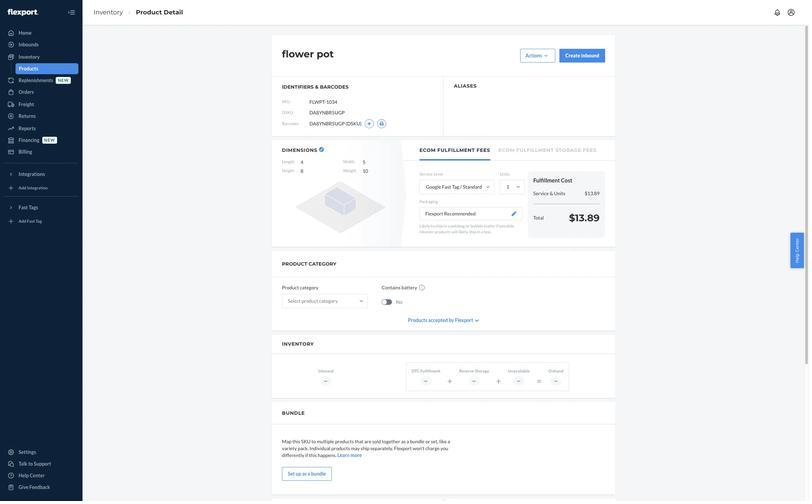 Task type: locate. For each thing, give the bounding box(es) containing it.
― down reserve storage
[[472, 378, 477, 384]]

1 vertical spatial this
[[309, 452, 317, 458]]

add fast tag
[[19, 219, 42, 224]]

1 add from the top
[[19, 186, 26, 191]]

add inside add fast tag link
[[19, 219, 26, 224]]

actions button
[[520, 49, 555, 63]]

1 horizontal spatial help center
[[794, 238, 800, 263]]

product left the detail
[[136, 8, 162, 16]]

category right product
[[319, 298, 338, 304]]

1 horizontal spatial or
[[466, 224, 470, 229]]

0 vertical spatial if
[[496, 224, 498, 229]]

reserve storage
[[459, 369, 489, 374]]

2 + from the left
[[496, 376, 501, 386]]

flexport recommended button
[[420, 207, 522, 221]]

category up product
[[300, 285, 318, 291]]

this right map
[[292, 439, 300, 445]]

if inside map this sku to multiple products that are sold together as a bundle or set, like a variety pack. individual products may ship separately. flexport won't charge you differently if this happens.
[[305, 452, 308, 458]]

0 vertical spatial bundle
[[410, 439, 425, 445]]

integration
[[27, 186, 48, 191]]

sku up pack. at the bottom of the page
[[301, 439, 311, 445]]

0 vertical spatial as
[[401, 439, 406, 445]]

multiple
[[317, 439, 334, 445]]

da8ynbr5ugp for da8ynbr5ugp
[[310, 110, 345, 116]]

to inside button
[[28, 461, 33, 467]]

1 horizontal spatial ecom
[[499, 147, 515, 153]]

=
[[537, 376, 542, 386]]

this
[[292, 439, 300, 445], [309, 452, 317, 458]]

units up 1 in the top right of the page
[[500, 172, 510, 177]]

1 horizontal spatial storage
[[556, 147, 581, 153]]

4 ― from the left
[[517, 378, 521, 384]]

2 vertical spatial flexport
[[394, 446, 412, 451]]

tag left the /
[[452, 184, 459, 190]]

ecom for ecom fulfillment storage fees
[[499, 147, 515, 153]]

help
[[794, 253, 800, 263], [19, 473, 29, 479]]

flexport right by
[[455, 317, 473, 323]]

fast tags
[[19, 205, 38, 210]]

2 vertical spatial inventory
[[282, 341, 314, 347]]

box.
[[484, 230, 492, 235]]

0 horizontal spatial storage
[[475, 369, 489, 374]]

products
[[435, 230, 451, 235], [335, 439, 354, 445], [331, 446, 350, 451]]

fast inside dropdown button
[[19, 205, 28, 210]]

0 horizontal spatial bundle
[[311, 471, 326, 477]]

& left the barcodes
[[315, 84, 319, 90]]

0 horizontal spatial as
[[302, 471, 307, 477]]

ship right likely
[[436, 224, 443, 229]]

add inside add integration link
[[19, 186, 26, 191]]

integrations button
[[4, 169, 78, 180]]

8
[[301, 168, 303, 174]]

flexport recommended
[[425, 211, 476, 217]]

2 horizontal spatial flexport
[[455, 317, 473, 323]]

set up as a bundle
[[288, 471, 326, 477]]

da8ynbr5ugp up the da8ynbr5ugp (dsku)
[[310, 110, 345, 116]]

―
[[324, 378, 328, 384], [424, 378, 428, 384], [472, 378, 477, 384], [517, 378, 521, 384], [554, 378, 558, 384]]

product for product detail
[[136, 8, 162, 16]]

to inside the likely to ship in a polybag or bubble mailer if possible. heavier products will likely ship in a box.
[[431, 224, 435, 229]]

1 vertical spatial bundle
[[311, 471, 326, 477]]

0 horizontal spatial product
[[136, 8, 162, 16]]

1 horizontal spatial new
[[58, 78, 69, 83]]

billing
[[19, 149, 32, 155]]

contains
[[382, 285, 401, 291]]

ship down bubble
[[469, 230, 476, 235]]

mailer
[[484, 224, 495, 229]]

products
[[19, 66, 38, 72], [408, 317, 427, 323]]

happens.
[[318, 452, 337, 458]]

& down fulfillment cost
[[550, 190, 553, 196]]

1 horizontal spatial inventory link
[[94, 8, 123, 16]]

product for product category
[[282, 285, 299, 291]]

integrations
[[19, 171, 45, 177]]

1 vertical spatial help center
[[19, 473, 45, 479]]

1 horizontal spatial &
[[550, 190, 553, 196]]

0 vertical spatial tag
[[452, 184, 459, 190]]

tag down fast tags dropdown button
[[36, 219, 42, 224]]

da8ynbr5ugp (dsku)
[[310, 121, 362, 127]]

da8ynbr5ugp
[[310, 110, 345, 116], [310, 121, 345, 127]]

2 horizontal spatial ship
[[469, 230, 476, 235]]

tag for add
[[36, 219, 42, 224]]

0 vertical spatial help
[[794, 253, 800, 263]]

0 horizontal spatial center
[[30, 473, 45, 479]]

da8ynbr5ugp left (dsku)
[[310, 121, 345, 127]]

1 vertical spatial tag
[[36, 219, 42, 224]]

― for inbound
[[324, 378, 328, 384]]

0 horizontal spatial +
[[447, 376, 452, 386]]

help center inside help center link
[[19, 473, 45, 479]]

0 horizontal spatial new
[[44, 138, 55, 143]]

products up replenishments
[[19, 66, 38, 72]]

as inside button
[[302, 471, 307, 477]]

0 vertical spatial service
[[420, 172, 433, 177]]

help center
[[794, 238, 800, 263], [19, 473, 45, 479]]

to
[[431, 224, 435, 229], [311, 439, 316, 445], [28, 461, 33, 467]]

0 vertical spatial flexport
[[425, 211, 443, 217]]

2 horizontal spatial to
[[431, 224, 435, 229]]

map this sku to multiple products that are sold together as a bundle or set, like a variety pack. individual products may ship separately. flexport won't charge you differently if this happens.
[[282, 439, 450, 458]]

height
[[282, 168, 294, 173]]

up
[[296, 471, 301, 477]]

products left the will
[[435, 230, 451, 235]]

0 horizontal spatial tag
[[36, 219, 42, 224]]

bundle right up
[[311, 471, 326, 477]]

― down dtc fulfillment
[[424, 378, 428, 384]]

0 horizontal spatial help center
[[19, 473, 45, 479]]

― for dtc fulfillment
[[424, 378, 428, 384]]

1 horizontal spatial as
[[401, 439, 406, 445]]

bundle inside map this sku to multiple products that are sold together as a bundle or set, like a variety pack. individual products may ship separately. flexport won't charge you differently if this happens.
[[410, 439, 425, 445]]

0 vertical spatial product
[[136, 8, 162, 16]]

products up may
[[335, 439, 354, 445]]

give feedback
[[19, 485, 50, 490]]

1 vertical spatial in
[[477, 230, 481, 235]]

likely to ship in a polybag or bubble mailer if possible. heavier products will likely ship in a box.
[[420, 224, 515, 235]]

fees inside tab
[[583, 147, 597, 153]]

fulfillment
[[437, 147, 475, 153], [516, 147, 554, 153], [533, 177, 560, 184], [421, 369, 441, 374]]

to for ship
[[431, 224, 435, 229]]

0 vertical spatial inventory
[[94, 8, 123, 16]]

add integration link
[[4, 183, 78, 194]]

2 add from the top
[[19, 219, 26, 224]]

0 vertical spatial da8ynbr5ugp
[[310, 110, 345, 116]]

inventory
[[94, 8, 123, 16], [19, 54, 40, 60], [282, 341, 314, 347]]

0 horizontal spatial &
[[315, 84, 319, 90]]

or up likely
[[466, 224, 470, 229]]

5 height
[[282, 159, 365, 173]]

1 vertical spatial help
[[19, 473, 29, 479]]

1 horizontal spatial units
[[554, 190, 565, 196]]

0 vertical spatial this
[[292, 439, 300, 445]]

help inside button
[[794, 253, 800, 263]]

1 vertical spatial $13.89
[[569, 212, 600, 224]]

― down inbound
[[324, 378, 328, 384]]

None text field
[[310, 95, 361, 108]]

&
[[315, 84, 319, 90], [550, 190, 553, 196]]

flexport
[[425, 211, 443, 217], [455, 317, 473, 323], [394, 446, 412, 451]]

fulfillment inside tab
[[437, 147, 475, 153]]

2 ― from the left
[[424, 378, 428, 384]]

storage inside tab
[[556, 147, 581, 153]]

as right up
[[302, 471, 307, 477]]

if right mailer
[[496, 224, 498, 229]]

tag
[[452, 184, 459, 190], [36, 219, 42, 224]]

flexport down together
[[394, 446, 412, 451]]

to right 'talk' at left bottom
[[28, 461, 33, 467]]

5 ― from the left
[[554, 378, 558, 384]]

1 vertical spatial products
[[408, 317, 427, 323]]

flexport inside flexport recommended button
[[425, 211, 443, 217]]

1 horizontal spatial service
[[533, 190, 549, 196]]

give feedback button
[[4, 482, 78, 493]]

add for add integration
[[19, 186, 26, 191]]

learn more
[[337, 452, 362, 458]]

create
[[565, 53, 580, 58]]

sku up dsku
[[282, 99, 290, 104]]

products for products accepted by flexport
[[408, 317, 427, 323]]

$13.89 for service & units
[[585, 190, 600, 196]]

1 vertical spatial da8ynbr5ugp
[[310, 121, 345, 127]]

1 horizontal spatial to
[[311, 439, 316, 445]]

inventory link inside breadcrumbs navigation
[[94, 8, 123, 16]]

settings
[[19, 449, 36, 455]]

1 vertical spatial sku
[[301, 439, 311, 445]]

0 vertical spatial sku
[[282, 99, 290, 104]]

1 horizontal spatial help
[[794, 253, 800, 263]]

$13.89
[[585, 190, 600, 196], [569, 212, 600, 224]]

1 fees from the left
[[477, 147, 490, 153]]

1 da8ynbr5ugp from the top
[[310, 110, 345, 116]]

0 vertical spatial help center
[[794, 238, 800, 263]]

1 vertical spatial flexport
[[455, 317, 473, 323]]

1 vertical spatial inventory
[[19, 54, 40, 60]]

to up individual
[[311, 439, 316, 445]]

products inside "link"
[[19, 66, 38, 72]]

or left the set, at the right of page
[[425, 439, 430, 445]]

2 ecom from the left
[[499, 147, 515, 153]]

fulfillment inside tab
[[516, 147, 554, 153]]

0 vertical spatial in
[[444, 224, 447, 229]]

to right likely
[[431, 224, 435, 229]]

products up learn
[[331, 446, 350, 451]]

google
[[426, 184, 441, 190]]

tag for google
[[452, 184, 459, 190]]

a right together
[[407, 439, 409, 445]]

new down products "link"
[[58, 78, 69, 83]]

1 + from the left
[[447, 376, 452, 386]]

0 horizontal spatial ship
[[361, 446, 369, 451]]

0 vertical spatial category
[[300, 285, 318, 291]]

talk
[[19, 461, 27, 467]]

ecom inside tab
[[499, 147, 515, 153]]

recommended
[[444, 211, 476, 217]]

0 horizontal spatial fees
[[477, 147, 490, 153]]

― down 'unavailable'
[[517, 378, 521, 384]]

if down pack. at the bottom of the page
[[305, 452, 308, 458]]

1 ecom from the left
[[420, 147, 436, 153]]

barcodes
[[282, 121, 299, 126]]

0 horizontal spatial sku
[[282, 99, 290, 104]]

a right up
[[308, 471, 310, 477]]

inventory link
[[94, 8, 123, 16], [4, 52, 78, 63]]

0 horizontal spatial products
[[19, 66, 38, 72]]

freight link
[[4, 99, 78, 110]]

1 vertical spatial if
[[305, 452, 308, 458]]

add
[[19, 186, 26, 191], [19, 219, 26, 224]]

1 ― from the left
[[324, 378, 328, 384]]

fulfillment for dtc fulfillment
[[421, 369, 441, 374]]

1 horizontal spatial ship
[[436, 224, 443, 229]]

service left level
[[420, 172, 433, 177]]

sku
[[282, 99, 290, 104], [301, 439, 311, 445]]

0 horizontal spatial this
[[292, 439, 300, 445]]

if inside the likely to ship in a polybag or bubble mailer if possible. heavier products will likely ship in a box.
[[496, 224, 498, 229]]

0 vertical spatial center
[[794, 238, 800, 252]]

0 vertical spatial fast
[[442, 184, 451, 190]]

3 ― from the left
[[472, 378, 477, 384]]

new down reports link on the left top
[[44, 138, 55, 143]]

home link
[[4, 28, 78, 39]]

service
[[420, 172, 433, 177], [533, 190, 549, 196]]

ecom inside tab
[[420, 147, 436, 153]]

products accepted by flexport
[[408, 317, 473, 323]]

fast down tags
[[27, 219, 35, 224]]

ecom fulfillment storage fees tab
[[499, 140, 597, 159]]

2 fees from the left
[[583, 147, 597, 153]]

onhand
[[549, 369, 564, 374]]

contains battery
[[382, 285, 417, 291]]

pack.
[[298, 446, 309, 451]]

fast right the google
[[442, 184, 451, 190]]

fast left tags
[[19, 205, 28, 210]]

1 vertical spatial service
[[533, 190, 549, 196]]

& for identifiers
[[315, 84, 319, 90]]

0 vertical spatial add
[[19, 186, 26, 191]]

0 vertical spatial products
[[19, 66, 38, 72]]

learn more button
[[337, 452, 362, 459]]

1 horizontal spatial sku
[[301, 439, 311, 445]]

inventory inside breadcrumbs navigation
[[94, 8, 123, 16]]

add left integration
[[19, 186, 26, 191]]

in down bubble
[[477, 230, 481, 235]]

fulfillment for ecom fulfillment fees
[[437, 147, 475, 153]]

0 horizontal spatial to
[[28, 461, 33, 467]]

0 vertical spatial products
[[435, 230, 451, 235]]

tags
[[29, 205, 38, 210]]

0 horizontal spatial ecom
[[420, 147, 436, 153]]

product inside breadcrumbs navigation
[[136, 8, 162, 16]]

1 vertical spatial fast
[[19, 205, 28, 210]]

0 vertical spatial to
[[431, 224, 435, 229]]

bundle
[[282, 410, 305, 416]]

ship down are
[[361, 446, 369, 451]]

2 da8ynbr5ugp from the top
[[310, 121, 345, 127]]

0 vertical spatial or
[[466, 224, 470, 229]]

add down fast tags
[[19, 219, 26, 224]]

products left the accepted at the bottom right of the page
[[408, 317, 427, 323]]

0 horizontal spatial units
[[500, 172, 510, 177]]

flexport down packaging
[[425, 211, 443, 217]]

pen image
[[512, 212, 517, 216]]

2 vertical spatial ship
[[361, 446, 369, 451]]

0 vertical spatial &
[[315, 84, 319, 90]]

tab list
[[403, 140, 616, 161]]

0 vertical spatial inventory link
[[94, 8, 123, 16]]

inbounds link
[[4, 39, 78, 50]]

1 vertical spatial or
[[425, 439, 430, 445]]

10
[[363, 168, 368, 174]]

service level
[[420, 172, 443, 177]]

in left the polybag
[[444, 224, 447, 229]]

2 vertical spatial to
[[28, 461, 33, 467]]

open notifications image
[[773, 8, 782, 17]]

a right like
[[448, 439, 450, 445]]

1 horizontal spatial bundle
[[410, 439, 425, 445]]

as right together
[[401, 439, 406, 445]]

units down fulfillment cost
[[554, 190, 565, 196]]

dimensions
[[282, 147, 317, 153]]

storage up cost
[[556, 147, 581, 153]]

storage right reserve
[[475, 369, 489, 374]]

― down onhand
[[554, 378, 558, 384]]

fulfillment cost
[[533, 177, 572, 184]]

1 vertical spatial as
[[302, 471, 307, 477]]

this down individual
[[309, 452, 317, 458]]

print image
[[379, 122, 384, 126]]

service down fulfillment cost
[[533, 190, 549, 196]]

0 horizontal spatial if
[[305, 452, 308, 458]]

total
[[533, 215, 544, 221]]

0 horizontal spatial service
[[420, 172, 433, 177]]

or inside map this sku to multiple products that are sold together as a bundle or set, like a variety pack. individual products may ship separately. flexport won't charge you differently if this happens.
[[425, 439, 430, 445]]

unavailable
[[508, 369, 530, 374]]

0 horizontal spatial inventory link
[[4, 52, 78, 63]]

1 vertical spatial new
[[44, 138, 55, 143]]

possible.
[[499, 224, 515, 229]]

level
[[434, 172, 443, 177]]

bundle up won't
[[410, 439, 425, 445]]

0 horizontal spatial category
[[300, 285, 318, 291]]

0 horizontal spatial or
[[425, 439, 430, 445]]

0 vertical spatial $13.89
[[585, 190, 600, 196]]

0 vertical spatial storage
[[556, 147, 581, 153]]

1 horizontal spatial tag
[[452, 184, 459, 190]]

product up select
[[282, 285, 299, 291]]

1 horizontal spatial products
[[408, 317, 427, 323]]



Task type: vqa. For each thing, say whether or not it's contained in the screenshot.
rightmost the Inbounds
no



Task type: describe. For each thing, give the bounding box(es) containing it.
flower
[[282, 48, 314, 60]]

service for service & units
[[533, 190, 549, 196]]

product detail
[[136, 8, 183, 16]]

identifiers & barcodes
[[282, 84, 349, 90]]

(dsku)
[[346, 121, 362, 127]]

service for service level
[[420, 172, 433, 177]]

create inbound button
[[560, 49, 605, 63]]

replenishments
[[19, 77, 53, 83]]

polybag
[[451, 224, 465, 229]]

bubble
[[471, 224, 483, 229]]

new for financing
[[44, 138, 55, 143]]

fast for google
[[442, 184, 451, 190]]

/
[[460, 184, 462, 190]]

dsku
[[282, 110, 293, 115]]

inbound
[[318, 369, 334, 374]]

4
[[301, 159, 303, 165]]

pencil alt image
[[320, 148, 323, 151]]

as inside map this sku to multiple products that are sold together as a bundle or set, like a variety pack. individual products may ship separately. flexport won't charge you differently if this happens.
[[401, 439, 406, 445]]

individual
[[310, 446, 330, 451]]

may
[[351, 446, 360, 451]]

barcodes
[[320, 84, 349, 90]]

dtc
[[412, 369, 420, 374]]

products for products
[[19, 66, 38, 72]]

likely
[[459, 230, 468, 235]]

0 vertical spatial ship
[[436, 224, 443, 229]]

center inside button
[[794, 238, 800, 252]]

reserve
[[459, 369, 474, 374]]

0 horizontal spatial inventory
[[19, 54, 40, 60]]

separately.
[[370, 446, 393, 451]]

dtc fulfillment
[[412, 369, 441, 374]]

standard
[[463, 184, 482, 190]]

2 horizontal spatial inventory
[[282, 341, 314, 347]]

identifiers
[[282, 84, 314, 90]]

plus image
[[367, 122, 372, 126]]

select
[[288, 298, 301, 304]]

flexport logo image
[[8, 9, 38, 16]]

1 horizontal spatial this
[[309, 452, 317, 458]]

1 vertical spatial units
[[554, 190, 565, 196]]

ecom fulfillment fees tab
[[420, 140, 490, 161]]

are
[[364, 439, 371, 445]]

category
[[309, 261, 336, 267]]

breadcrumbs navigation
[[88, 2, 188, 22]]

support
[[34, 461, 51, 467]]

learn
[[337, 452, 350, 458]]

inbound
[[581, 53, 599, 58]]

sold
[[372, 439, 381, 445]]

products inside the likely to ship in a polybag or bubble mailer if possible. heavier products will likely ship in a box.
[[435, 230, 451, 235]]

sku inside map this sku to multiple products that are sold together as a bundle or set, like a variety pack. individual products may ship separately. flexport won't charge you differently if this happens.
[[301, 439, 311, 445]]

$13.89 for total
[[569, 212, 600, 224]]

reports link
[[4, 123, 78, 134]]

billing link
[[4, 147, 78, 158]]

1 vertical spatial products
[[335, 439, 354, 445]]

product category
[[282, 261, 336, 267]]

products link
[[15, 63, 78, 74]]

1 vertical spatial category
[[319, 298, 338, 304]]

service & units
[[533, 190, 565, 196]]

1 vertical spatial center
[[30, 473, 45, 479]]

set up as a bundle button
[[282, 467, 332, 481]]

help center link
[[4, 470, 78, 481]]

won't
[[413, 446, 424, 451]]

flexport inside map this sku to multiple products that are sold together as a bundle or set, like a variety pack. individual products may ship separately. flexport won't charge you differently if this happens.
[[394, 446, 412, 451]]

inbounds
[[19, 42, 39, 47]]

packaging
[[420, 199, 438, 204]]

0 vertical spatial units
[[500, 172, 510, 177]]

add integration
[[19, 186, 48, 191]]

tab list containing ecom fulfillment fees
[[403, 140, 616, 161]]

close navigation image
[[67, 8, 76, 17]]

help center inside help center button
[[794, 238, 800, 263]]

0 horizontal spatial in
[[444, 224, 447, 229]]

ecom for ecom fulfillment fees
[[420, 147, 436, 153]]

add for add fast tag
[[19, 219, 26, 224]]

likely
[[420, 224, 430, 229]]

actions
[[526, 53, 542, 58]]

fees inside tab
[[477, 147, 490, 153]]

more
[[351, 452, 362, 458]]

will
[[452, 230, 458, 235]]

ecom fulfillment storage fees
[[499, 147, 597, 153]]

fulfillment for ecom fulfillment storage fees
[[516, 147, 554, 153]]

5
[[363, 159, 365, 165]]

create inbound
[[565, 53, 599, 58]]

give
[[19, 485, 28, 490]]

to inside map this sku to multiple products that are sold together as a bundle or set, like a variety pack. individual products may ship separately. flexport won't charge you differently if this happens.
[[311, 439, 316, 445]]

financing
[[19, 137, 39, 143]]

― for reserve storage
[[472, 378, 477, 384]]

da8ynbr5ugp for da8ynbr5ugp (dsku)
[[310, 121, 345, 127]]

chevron down image
[[475, 318, 479, 323]]

variety
[[282, 446, 297, 451]]

help center button
[[791, 233, 804, 268]]

width
[[343, 159, 355, 164]]

talk to support
[[19, 461, 51, 467]]

home
[[19, 30, 32, 36]]

a inside set up as a bundle button
[[308, 471, 310, 477]]

― for unavailable
[[517, 378, 521, 384]]

flower pot
[[282, 48, 334, 60]]

by
[[449, 317, 454, 323]]

like
[[439, 439, 447, 445]]

select product category
[[288, 298, 338, 304]]

product
[[302, 298, 318, 304]]

& for service
[[550, 190, 553, 196]]

― for onhand
[[554, 378, 558, 384]]

map
[[282, 439, 292, 445]]

orders link
[[4, 87, 78, 98]]

accepted
[[428, 317, 448, 323]]

or inside the likely to ship in a polybag or bubble mailer if possible. heavier products will likely ship in a box.
[[466, 224, 470, 229]]

2 vertical spatial products
[[331, 446, 350, 451]]

fast for add
[[27, 219, 35, 224]]

feedback
[[29, 485, 50, 490]]

add fast tag link
[[4, 216, 78, 227]]

battery
[[402, 285, 417, 291]]

settings link
[[4, 447, 78, 458]]

talk to support button
[[4, 459, 78, 470]]

to for support
[[28, 461, 33, 467]]

together
[[382, 439, 400, 445]]

orders
[[19, 89, 34, 95]]

cost
[[561, 177, 572, 184]]

reports
[[19, 126, 36, 131]]

a left the polybag
[[448, 224, 450, 229]]

1 vertical spatial inventory link
[[4, 52, 78, 63]]

product
[[282, 261, 307, 267]]

open account menu image
[[787, 8, 795, 17]]

1 horizontal spatial in
[[477, 230, 481, 235]]

product detail link
[[136, 8, 183, 16]]

set,
[[431, 439, 438, 445]]

bundle inside button
[[311, 471, 326, 477]]

a left box.
[[481, 230, 483, 235]]

pot
[[317, 48, 334, 60]]

new for replenishments
[[58, 78, 69, 83]]

that
[[355, 439, 364, 445]]

ship inside map this sku to multiple products that are sold together as a bundle or set, like a variety pack. individual products may ship separately. flexport won't charge you differently if this happens.
[[361, 446, 369, 451]]

aliases
[[454, 83, 477, 89]]

1 vertical spatial storage
[[475, 369, 489, 374]]

heavier
[[420, 230, 434, 235]]

fast tags button
[[4, 202, 78, 213]]

returns
[[19, 113, 36, 119]]



